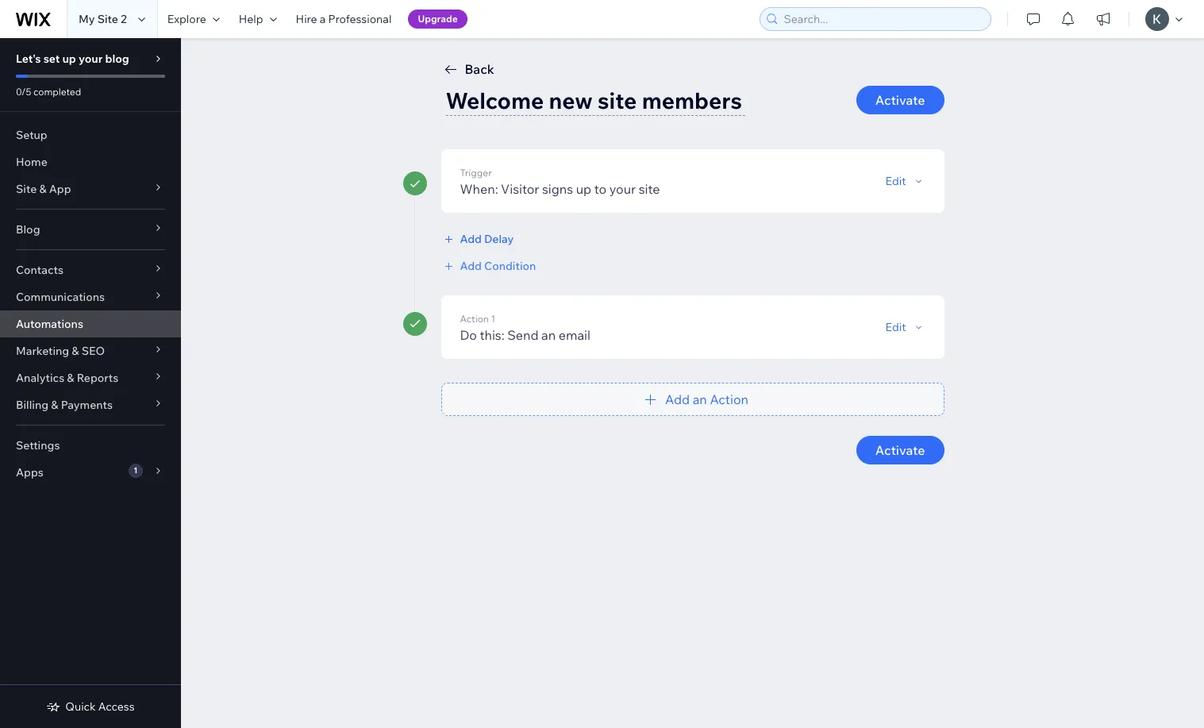 Task type: locate. For each thing, give the bounding box(es) containing it.
&
[[39, 182, 47, 196], [72, 344, 79, 358], [67, 371, 74, 385], [51, 398, 58, 412]]

0 vertical spatial edit button
[[886, 174, 925, 188]]

do
[[460, 327, 477, 343]]

quick access
[[65, 700, 135, 714]]

1 horizontal spatial action
[[710, 391, 749, 407]]

site right new
[[598, 87, 637, 114]]

hire a professional link
[[286, 0, 401, 38]]

0 vertical spatial your
[[79, 52, 103, 66]]

site left 2
[[97, 12, 118, 26]]

1 up this:
[[491, 313, 496, 325]]

activate for add an action button
[[876, 442, 925, 458]]

0 horizontal spatial action
[[460, 313, 489, 325]]

upgrade
[[418, 13, 458, 25]]

& left reports
[[67, 371, 74, 385]]

1
[[491, 313, 496, 325], [134, 465, 138, 476]]

analytics
[[16, 371, 64, 385]]

quick access button
[[46, 700, 135, 714]]

0 horizontal spatial 1
[[134, 465, 138, 476]]

0 horizontal spatial up
[[62, 52, 76, 66]]

2 vertical spatial add
[[665, 391, 690, 407]]

your left blog
[[79, 52, 103, 66]]

add for add an action
[[665, 391, 690, 407]]

1 edit from the top
[[886, 174, 906, 188]]

& for site
[[39, 182, 47, 196]]

1 vertical spatial site
[[639, 181, 660, 197]]

0 horizontal spatial site
[[16, 182, 37, 196]]

send
[[508, 327, 539, 343]]

edit for do this: send an email
[[886, 320, 906, 334]]

0 vertical spatial an
[[542, 327, 556, 343]]

& for billing
[[51, 398, 58, 412]]

add
[[460, 232, 482, 246], [460, 259, 482, 273], [665, 391, 690, 407]]

1 vertical spatial 1
[[134, 465, 138, 476]]

an inside action 1 do this: send an email
[[542, 327, 556, 343]]

& right billing
[[51, 398, 58, 412]]

add condition
[[460, 259, 536, 273]]

& for marketing
[[72, 344, 79, 358]]

1 activate button from the top
[[857, 86, 944, 114]]

back
[[465, 61, 495, 77]]

site inside trigger when: visitor signs up to your site
[[639, 181, 660, 197]]

& inside analytics & reports popup button
[[67, 371, 74, 385]]

1 vertical spatial edit button
[[886, 320, 925, 334]]

seo
[[82, 344, 105, 358]]

2 activate from the top
[[876, 442, 925, 458]]

your right "to"
[[610, 181, 636, 197]]

marketing & seo
[[16, 344, 105, 358]]

1 horizontal spatial up
[[576, 181, 592, 197]]

1 vertical spatial action
[[710, 391, 749, 407]]

0 vertical spatial activate button
[[857, 86, 944, 114]]

add inside add an action button
[[665, 391, 690, 407]]

1 horizontal spatial 1
[[491, 313, 496, 325]]

& for analytics
[[67, 371, 74, 385]]

0 vertical spatial action
[[460, 313, 489, 325]]

back button
[[441, 60, 495, 79]]

1 vertical spatial activate button
[[857, 436, 944, 464]]

quick
[[65, 700, 96, 714]]

0 vertical spatial 1
[[491, 313, 496, 325]]

1 vertical spatial activate
[[876, 442, 925, 458]]

site right "to"
[[639, 181, 660, 197]]

my site 2
[[79, 12, 127, 26]]

up
[[62, 52, 76, 66], [576, 181, 592, 197]]

1 edit button from the top
[[886, 174, 925, 188]]

activate for back button
[[876, 92, 925, 108]]

welcome
[[446, 87, 544, 114]]

0 vertical spatial add
[[460, 232, 482, 246]]

site
[[97, 12, 118, 26], [16, 182, 37, 196]]

action inside action 1 do this: send an email
[[460, 313, 489, 325]]

activate button
[[857, 86, 944, 114], [857, 436, 944, 464]]

0 vertical spatial edit
[[886, 174, 906, 188]]

& inside 'billing & payments' popup button
[[51, 398, 58, 412]]

1 vertical spatial edit
[[886, 320, 906, 334]]

your inside trigger when: visitor signs up to your site
[[610, 181, 636, 197]]

1 vertical spatial up
[[576, 181, 592, 197]]

your
[[79, 52, 103, 66], [610, 181, 636, 197]]

0 horizontal spatial your
[[79, 52, 103, 66]]

access
[[98, 700, 135, 714]]

add an action
[[665, 391, 749, 407]]

an inside button
[[693, 391, 707, 407]]

& left app
[[39, 182, 47, 196]]

completed
[[33, 86, 81, 98]]

help
[[239, 12, 263, 26]]

0 vertical spatial up
[[62, 52, 76, 66]]

activate
[[876, 92, 925, 108], [876, 442, 925, 458]]

add delay
[[460, 232, 514, 246]]

1 vertical spatial an
[[693, 391, 707, 407]]

0 vertical spatial site
[[97, 12, 118, 26]]

2 edit button from the top
[[886, 320, 925, 334]]

apps
[[16, 465, 43, 480]]

activate button for add an action button
[[857, 436, 944, 464]]

1 horizontal spatial an
[[693, 391, 707, 407]]

1 vertical spatial site
[[16, 182, 37, 196]]

1 activate from the top
[[876, 92, 925, 108]]

edit
[[886, 174, 906, 188], [886, 320, 906, 334]]

1 horizontal spatial your
[[610, 181, 636, 197]]

payments
[[61, 398, 113, 412]]

set
[[43, 52, 60, 66]]

add delay button
[[441, 232, 514, 246]]

action inside button
[[710, 391, 749, 407]]

& inside marketing & seo popup button
[[72, 344, 79, 358]]

add for add delay
[[460, 232, 482, 246]]

1 down settings link in the left of the page
[[134, 465, 138, 476]]

2 edit from the top
[[886, 320, 906, 334]]

sidebar element
[[0, 38, 181, 728]]

2 activate button from the top
[[857, 436, 944, 464]]

app
[[49, 182, 71, 196]]

trigger when: visitor signs up to your site
[[460, 167, 660, 197]]

1 vertical spatial add
[[460, 259, 482, 273]]

a
[[320, 12, 326, 26]]

delay
[[484, 232, 514, 246]]

0 horizontal spatial site
[[598, 87, 637, 114]]

billing
[[16, 398, 49, 412]]

up right set
[[62, 52, 76, 66]]

site down the home
[[16, 182, 37, 196]]

visitor
[[501, 181, 539, 197]]

activate button for back button
[[857, 86, 944, 114]]

up left "to"
[[576, 181, 592, 197]]

upgrade button
[[408, 10, 467, 29]]

1 vertical spatial your
[[610, 181, 636, 197]]

action
[[460, 313, 489, 325], [710, 391, 749, 407]]

& inside site & app popup button
[[39, 182, 47, 196]]

an
[[542, 327, 556, 343], [693, 391, 707, 407]]

0 horizontal spatial an
[[542, 327, 556, 343]]

billing & payments
[[16, 398, 113, 412]]

contacts
[[16, 263, 64, 277]]

0 vertical spatial activate
[[876, 92, 925, 108]]

1 horizontal spatial site
[[639, 181, 660, 197]]

& left seo
[[72, 344, 79, 358]]

new
[[549, 87, 593, 114]]

hire
[[296, 12, 317, 26]]

edit button
[[886, 174, 925, 188], [886, 320, 925, 334]]

home
[[16, 155, 47, 169]]

up inside sidebar element
[[62, 52, 76, 66]]

site
[[598, 87, 637, 114], [639, 181, 660, 197]]

Search... field
[[779, 8, 986, 30]]



Task type: vqa. For each thing, say whether or not it's contained in the screenshot.
EDIT button
yes



Task type: describe. For each thing, give the bounding box(es) containing it.
edit button for do this: send an email
[[886, 320, 925, 334]]

0/5
[[16, 86, 31, 98]]

explore
[[167, 12, 206, 26]]

analytics & reports button
[[0, 364, 181, 391]]

let's
[[16, 52, 41, 66]]

marketing
[[16, 344, 69, 358]]

1 inside sidebar element
[[134, 465, 138, 476]]

setup link
[[0, 121, 181, 148]]

signs
[[542, 181, 573, 197]]

this:
[[480, 327, 505, 343]]

blog
[[105, 52, 129, 66]]

trigger
[[460, 167, 492, 179]]

marketing & seo button
[[0, 337, 181, 364]]

analytics & reports
[[16, 371, 118, 385]]

reports
[[77, 371, 118, 385]]

help button
[[229, 0, 286, 38]]

edit button for when: visitor signs up to your site
[[886, 174, 925, 188]]

site & app
[[16, 182, 71, 196]]

action 1 do this: send an email
[[460, 313, 591, 343]]

communications
[[16, 290, 105, 304]]

your inside sidebar element
[[79, 52, 103, 66]]

site & app button
[[0, 175, 181, 202]]

communications button
[[0, 283, 181, 310]]

home link
[[0, 148, 181, 175]]

automations link
[[0, 310, 181, 337]]

0/5 completed
[[16, 86, 81, 98]]

settings
[[16, 438, 60, 453]]

edit for when: visitor signs up to your site
[[886, 174, 906, 188]]

welcome new site members
[[446, 87, 742, 114]]

condition
[[484, 259, 536, 273]]

add condition button
[[441, 259, 536, 273]]

up inside trigger when: visitor signs up to your site
[[576, 181, 592, 197]]

blog button
[[0, 216, 181, 243]]

1 inside action 1 do this: send an email
[[491, 313, 496, 325]]

0 vertical spatial site
[[598, 87, 637, 114]]

when:
[[460, 181, 498, 197]]

2
[[121, 12, 127, 26]]

settings link
[[0, 432, 181, 459]]

email
[[559, 327, 591, 343]]

add an action button
[[441, 383, 944, 416]]

my
[[79, 12, 95, 26]]

contacts button
[[0, 256, 181, 283]]

members
[[642, 87, 742, 114]]

add for add condition
[[460, 259, 482, 273]]

1 horizontal spatial site
[[97, 12, 118, 26]]

let's set up your blog
[[16, 52, 129, 66]]

hire a professional
[[296, 12, 392, 26]]

setup
[[16, 128, 47, 142]]

automations
[[16, 317, 83, 331]]

blog
[[16, 222, 40, 237]]

billing & payments button
[[0, 391, 181, 418]]

professional
[[328, 12, 392, 26]]

site inside popup button
[[16, 182, 37, 196]]

to
[[595, 181, 607, 197]]



